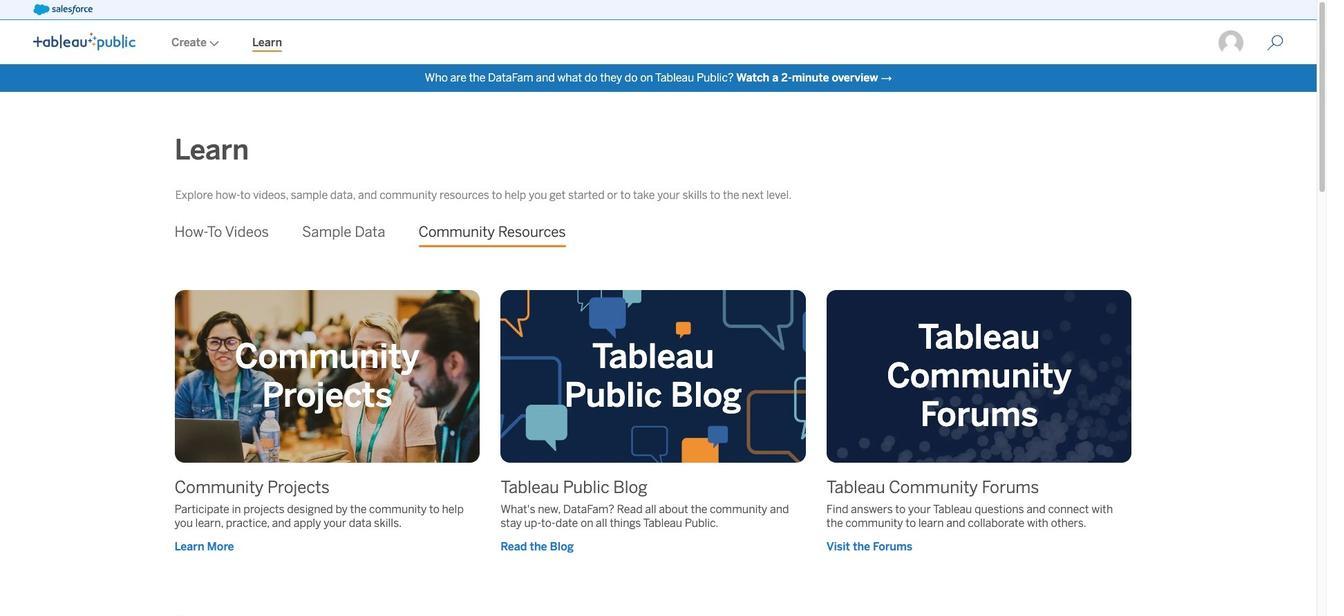 Task type: vqa. For each thing, say whether or not it's contained in the screenshot.
2nd Average
no



Task type: locate. For each thing, give the bounding box(es) containing it.
find answers to your tableau questions and connect with the community to learn and collaborate with others. image
[[827, 290, 1155, 463]]

what's new, datafam? read all about the community and stay up-to-date on all things tableau public. image
[[501, 290, 829, 463]]

go to search image
[[1251, 35, 1301, 51]]

participate in projects designed by the community to help you learn, practice, and apply your data skills. image
[[175, 290, 502, 463]]



Task type: describe. For each thing, give the bounding box(es) containing it.
logo image
[[33, 33, 136, 50]]

jacob.simon6557 image
[[1218, 29, 1246, 57]]

create image
[[207, 41, 219, 46]]

salesforce logo image
[[33, 4, 93, 15]]



